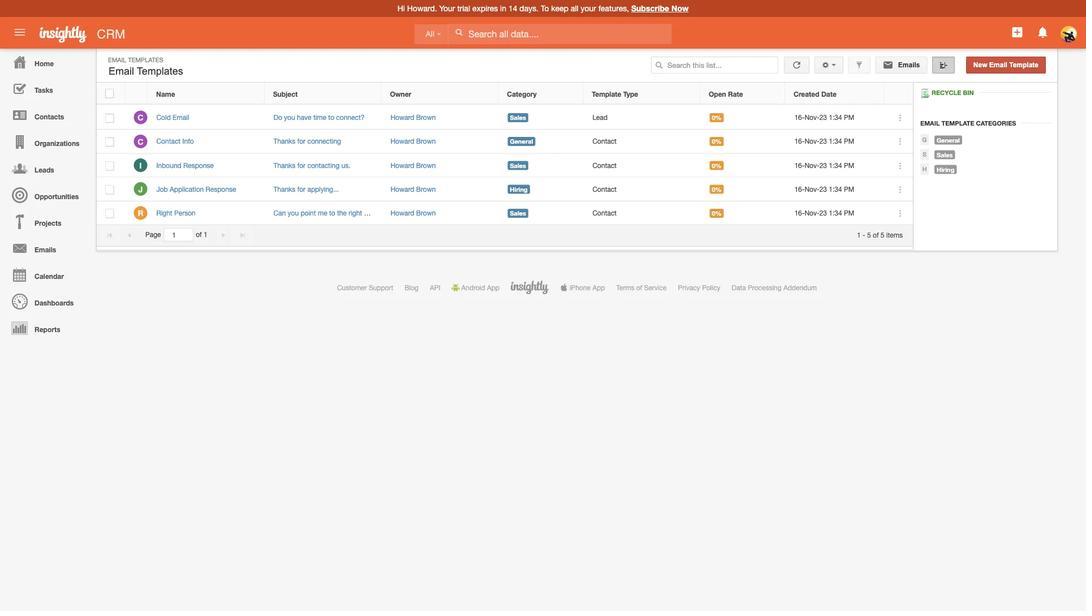 Task type: locate. For each thing, give the bounding box(es) containing it.
c link
[[134, 111, 147, 124], [134, 135, 147, 148]]

to right 'me'
[[329, 209, 335, 217]]

2 1:34 from the top
[[829, 137, 843, 145]]

in
[[500, 4, 507, 13]]

person?
[[364, 209, 389, 217]]

1
[[204, 231, 208, 239], [858, 231, 861, 239]]

1 vertical spatial c
[[138, 137, 144, 146]]

thanks inside the i row
[[274, 161, 296, 169]]

1 for from the top
[[298, 137, 306, 145]]

do
[[274, 113, 282, 121]]

template inside new email template link
[[1010, 61, 1039, 69]]

can you point me to the right person? link
[[274, 209, 389, 217]]

2 vertical spatial template
[[942, 119, 975, 127]]

4 nov- from the top
[[805, 185, 820, 193]]

you inside r row
[[288, 209, 299, 217]]

1 horizontal spatial app
[[593, 284, 605, 292]]

response inside the i row
[[183, 161, 214, 169]]

16- inside the i row
[[795, 161, 805, 169]]

leads link
[[3, 155, 91, 182]]

4 howard brown link from the top
[[391, 185, 436, 193]]

sales down category
[[510, 114, 526, 121]]

1 0% cell from the top
[[701, 106, 786, 130]]

emails link
[[876, 57, 928, 74], [3, 235, 91, 262]]

sales cell for c
[[499, 106, 584, 130]]

for left the 'connecting'
[[298, 137, 306, 145]]

c up i link
[[138, 137, 144, 146]]

for left contacting
[[298, 161, 306, 169]]

nov- inside j 'row'
[[805, 185, 820, 193]]

pm for thanks for connecting
[[845, 137, 855, 145]]

16-nov-23 1:34 pm cell
[[786, 106, 885, 130], [786, 130, 885, 154], [786, 154, 885, 178], [786, 178, 885, 201], [786, 201, 885, 225]]

sales inside the i row
[[510, 162, 526, 169]]

3 16-nov-23 1:34 pm cell from the top
[[786, 154, 885, 178]]

3 howard from the top
[[391, 161, 415, 169]]

point
[[301, 209, 316, 217]]

categories
[[977, 119, 1017, 127]]

all
[[571, 4, 579, 13]]

1 16- from the top
[[795, 113, 805, 121]]

sales up j 'row' at the top
[[510, 162, 526, 169]]

new
[[974, 61, 988, 69]]

3 pm from the top
[[845, 161, 855, 169]]

brown inside j 'row'
[[416, 185, 436, 193]]

0 vertical spatial thanks
[[274, 137, 296, 145]]

4 16- from the top
[[795, 185, 805, 193]]

-
[[863, 231, 866, 239]]

23 for thanks for applying...
[[820, 185, 828, 193]]

5 pm from the top
[[845, 209, 855, 217]]

pm for thanks for contacting us.
[[845, 161, 855, 169]]

howard inside j 'row'
[[391, 185, 415, 193]]

4 16-nov-23 1:34 pm cell from the top
[[786, 178, 885, 201]]

2 sales cell from the top
[[499, 154, 584, 178]]

1 left - on the top right
[[858, 231, 861, 239]]

1 howard from the top
[[391, 113, 415, 121]]

4 0% from the top
[[712, 186, 722, 193]]

1 vertical spatial template
[[592, 90, 622, 98]]

2 howard brown from the top
[[391, 137, 436, 145]]

sales inside r row
[[510, 210, 526, 217]]

2 16- from the top
[[795, 137, 805, 145]]

c link left the cold
[[134, 111, 147, 124]]

2 vertical spatial for
[[298, 185, 306, 193]]

contact for i
[[593, 161, 617, 169]]

1 thanks from the top
[[274, 137, 296, 145]]

1:34 inside the i row
[[829, 161, 843, 169]]

template down notifications "icon" on the right top of the page
[[1010, 61, 1039, 69]]

app for iphone app
[[593, 284, 605, 292]]

you inside c row
[[284, 113, 295, 121]]

2 vertical spatial thanks
[[274, 185, 296, 193]]

4 0% cell from the top
[[701, 178, 786, 201]]

2 thanks from the top
[[274, 161, 296, 169]]

5 16-nov-23 1:34 pm from the top
[[795, 209, 855, 217]]

1 pm from the top
[[845, 113, 855, 121]]

hiring down the sales link
[[937, 166, 955, 173]]

hiring for hiring link
[[937, 166, 955, 173]]

c row up j 'row' at the top
[[97, 130, 914, 154]]

brown for do you have time to connect?
[[416, 113, 436, 121]]

thanks down 'do'
[[274, 137, 296, 145]]

howard inside r row
[[391, 209, 415, 217]]

job
[[156, 185, 168, 193]]

1 c row from the top
[[97, 106, 914, 130]]

1 vertical spatial response
[[206, 185, 236, 193]]

23 inside r row
[[820, 209, 828, 217]]

recycle
[[932, 89, 962, 96]]

1 16-nov-23 1:34 pm from the top
[[795, 113, 855, 121]]

1 horizontal spatial 1
[[858, 231, 861, 239]]

3 nov- from the top
[[805, 161, 820, 169]]

1 horizontal spatial general
[[937, 136, 961, 144]]

response
[[183, 161, 214, 169], [206, 185, 236, 193]]

howard brown for thanks for applying...
[[391, 185, 436, 193]]

for inside j 'row'
[[298, 185, 306, 193]]

Search all data.... text field
[[449, 24, 672, 44]]

response up the job application response link
[[183, 161, 214, 169]]

thanks for contacting us. link
[[274, 161, 351, 169]]

keep
[[552, 4, 569, 13]]

1 1:34 from the top
[[829, 113, 843, 121]]

howard inside the i row
[[391, 161, 415, 169]]

connect?
[[336, 113, 365, 121]]

of right the 1 field
[[196, 231, 202, 239]]

4 16-nov-23 1:34 pm from the top
[[795, 185, 855, 193]]

howard brown inside j 'row'
[[391, 185, 436, 193]]

1 5 from the left
[[868, 231, 872, 239]]

1 vertical spatial sales cell
[[499, 154, 584, 178]]

16- for thanks for applying...
[[795, 185, 805, 193]]

contact cell for r
[[584, 201, 701, 225]]

1:34 for thanks for connecting
[[829, 137, 843, 145]]

0% inside j 'row'
[[712, 186, 722, 193]]

0 horizontal spatial 5
[[868, 231, 872, 239]]

1 horizontal spatial hiring
[[937, 166, 955, 173]]

terms of service
[[617, 284, 667, 292]]

howard
[[391, 113, 415, 121], [391, 137, 415, 145], [391, 161, 415, 169], [391, 185, 415, 193], [391, 209, 415, 217]]

2 16-nov-23 1:34 pm from the top
[[795, 137, 855, 145]]

general inside cell
[[510, 138, 533, 145]]

hiring inside cell
[[510, 186, 528, 193]]

23
[[820, 113, 828, 121], [820, 137, 828, 145], [820, 161, 828, 169], [820, 185, 828, 193], [820, 209, 828, 217]]

thanks
[[274, 137, 296, 145], [274, 161, 296, 169], [274, 185, 296, 193]]

contact cell
[[584, 130, 701, 154], [584, 154, 701, 178], [584, 178, 701, 201], [584, 201, 701, 225]]

contact inside j 'row'
[[593, 185, 617, 193]]

response inside j 'row'
[[206, 185, 236, 193]]

privacy policy
[[678, 284, 721, 292]]

2 nov- from the top
[[805, 137, 820, 145]]

3 brown from the top
[[416, 161, 436, 169]]

thanks inside c row
[[274, 137, 296, 145]]

0 horizontal spatial 1
[[204, 231, 208, 239]]

3 1:34 from the top
[[829, 161, 843, 169]]

for left applying...
[[298, 185, 306, 193]]

general for the general cell
[[510, 138, 533, 145]]

16-nov-23 1:34 pm cell for thanks for applying...
[[786, 178, 885, 201]]

c for cold email
[[138, 113, 144, 122]]

emails link down projects
[[3, 235, 91, 262]]

2 0% from the top
[[712, 138, 722, 145]]

thanks inside j 'row'
[[274, 185, 296, 193]]

0 vertical spatial c
[[138, 113, 144, 122]]

general cell
[[499, 130, 584, 154]]

2 c link from the top
[[134, 135, 147, 148]]

16-nov-23 1:34 pm cell for do you have time to connect?
[[786, 106, 885, 130]]

pm inside j 'row'
[[845, 185, 855, 193]]

1 - 5 of 5 items
[[858, 231, 903, 239]]

0% cell for thanks for applying...
[[701, 178, 786, 201]]

emails left show sidebar icon
[[897, 61, 921, 69]]

row group
[[97, 106, 914, 225]]

opportunities link
[[3, 182, 91, 208]]

navigation
[[0, 49, 91, 341]]

0 vertical spatial you
[[284, 113, 295, 121]]

2 for from the top
[[298, 161, 306, 169]]

email templates email templates
[[108, 56, 183, 77]]

3 howard brown link from the top
[[391, 161, 436, 169]]

general up the sales link
[[937, 136, 961, 144]]

recycle bin link
[[921, 89, 980, 98]]

thanks up thanks for applying... "link"
[[274, 161, 296, 169]]

0 vertical spatial hiring
[[937, 166, 955, 173]]

android app
[[462, 284, 500, 292]]

1 vertical spatial thanks
[[274, 161, 296, 169]]

0 vertical spatial for
[[298, 137, 306, 145]]

thanks up can
[[274, 185, 296, 193]]

for for c
[[298, 137, 306, 145]]

contacts
[[35, 113, 64, 121]]

1 sales cell from the top
[[499, 106, 584, 130]]

1:34
[[829, 113, 843, 121], [829, 137, 843, 145], [829, 161, 843, 169], [829, 185, 843, 193], [829, 209, 843, 217]]

1 16-nov-23 1:34 pm cell from the top
[[786, 106, 885, 130]]

0% inside the i row
[[712, 162, 722, 169]]

contact for r
[[593, 209, 617, 217]]

5 nov- from the top
[[805, 209, 820, 217]]

of right terms
[[637, 284, 643, 292]]

sales down general link
[[937, 151, 953, 158]]

0 horizontal spatial app
[[487, 284, 500, 292]]

3 contact cell from the top
[[584, 178, 701, 201]]

0% cell for thanks for contacting us.
[[701, 154, 786, 178]]

c row down category
[[97, 106, 914, 130]]

3 thanks from the top
[[274, 185, 296, 193]]

0% for do you have time to connect?
[[712, 114, 722, 121]]

thanks for c
[[274, 137, 296, 145]]

j link
[[134, 182, 147, 196]]

1 right the 1 field
[[204, 231, 208, 239]]

howard brown link for thanks for contacting us.
[[391, 161, 436, 169]]

5 0% from the top
[[712, 210, 722, 217]]

3 for from the top
[[298, 185, 306, 193]]

2 app from the left
[[593, 284, 605, 292]]

rate
[[728, 90, 744, 98]]

1 vertical spatial for
[[298, 161, 306, 169]]

cog image
[[822, 61, 830, 69]]

recycle bin
[[932, 89, 974, 96]]

16-nov-23 1:34 pm for thanks for contacting us.
[[795, 161, 855, 169]]

4 brown from the top
[[416, 185, 436, 193]]

3 0% cell from the top
[[701, 154, 786, 178]]

1 howard brown from the top
[[391, 113, 436, 121]]

1:34 for thanks for contacting us.
[[829, 161, 843, 169]]

pm inside the i row
[[845, 161, 855, 169]]

5
[[868, 231, 872, 239], [881, 231, 885, 239]]

trial
[[458, 4, 471, 13]]

0% cell
[[701, 106, 786, 130], [701, 130, 786, 154], [701, 154, 786, 178], [701, 178, 786, 201], [701, 201, 786, 225]]

0% for thanks for connecting
[[712, 138, 722, 145]]

you right 'do'
[[284, 113, 295, 121]]

show list view filters image
[[856, 61, 864, 69]]

0 horizontal spatial template
[[592, 90, 622, 98]]

1 horizontal spatial of
[[637, 284, 643, 292]]

0 horizontal spatial general
[[510, 138, 533, 145]]

customer support
[[337, 284, 394, 292]]

for for j
[[298, 185, 306, 193]]

sales cell for i
[[499, 154, 584, 178]]

to inside r row
[[329, 209, 335, 217]]

brown inside the i row
[[416, 161, 436, 169]]

5 howard from the top
[[391, 209, 415, 217]]

1 brown from the top
[[416, 113, 436, 121]]

0 vertical spatial templates
[[128, 56, 163, 63]]

of
[[196, 231, 202, 239], [873, 231, 879, 239], [637, 284, 643, 292]]

search image
[[656, 61, 663, 69]]

None checkbox
[[106, 138, 114, 147], [106, 161, 114, 171], [106, 138, 114, 147], [106, 161, 114, 171]]

4 1:34 from the top
[[829, 185, 843, 193]]

4 contact cell from the top
[[584, 201, 701, 225]]

2 c from the top
[[138, 137, 144, 146]]

terms of service link
[[617, 284, 667, 292]]

general up the i row
[[510, 138, 533, 145]]

emails up calendar link
[[35, 246, 56, 254]]

contact inside r row
[[593, 209, 617, 217]]

c link up i link
[[134, 135, 147, 148]]

3 23 from the top
[[820, 161, 828, 169]]

nov- for thanks for contacting us.
[[805, 161, 820, 169]]

general link
[[929, 136, 963, 145]]

howard for thanks for connecting
[[391, 137, 415, 145]]

you for can
[[288, 209, 299, 217]]

job application response link
[[156, 185, 242, 193]]

5 brown from the top
[[416, 209, 436, 217]]

app right iphone
[[593, 284, 605, 292]]

2 vertical spatial sales cell
[[499, 201, 584, 225]]

2 16-nov-23 1:34 pm cell from the top
[[786, 130, 885, 154]]

1 vertical spatial emails link
[[3, 235, 91, 262]]

brown
[[416, 113, 436, 121], [416, 137, 436, 145], [416, 161, 436, 169], [416, 185, 436, 193], [416, 209, 436, 217]]

of right - on the top right
[[873, 231, 879, 239]]

3 howard brown from the top
[[391, 161, 436, 169]]

4 pm from the top
[[845, 185, 855, 193]]

created date
[[794, 90, 837, 98]]

contacting
[[308, 161, 340, 169]]

2 5 from the left
[[881, 231, 885, 239]]

1 vertical spatial hiring
[[510, 186, 528, 193]]

1 c link from the top
[[134, 111, 147, 124]]

can you point me to the right person? howard brown
[[274, 209, 436, 217]]

howard brown inside the i row
[[391, 161, 436, 169]]

4 23 from the top
[[820, 185, 828, 193]]

template left type
[[592, 90, 622, 98]]

1 vertical spatial templates
[[137, 65, 183, 77]]

0 horizontal spatial emails
[[35, 246, 56, 254]]

navigation containing home
[[0, 49, 91, 341]]

4 howard from the top
[[391, 185, 415, 193]]

2 howard from the top
[[391, 137, 415, 145]]

bin
[[964, 89, 974, 96]]

1 vertical spatial you
[[288, 209, 299, 217]]

inbound response link
[[156, 161, 220, 169]]

j row
[[97, 178, 914, 201]]

0 vertical spatial sales cell
[[499, 106, 584, 130]]

16- for thanks for contacting us.
[[795, 161, 805, 169]]

2 pm from the top
[[845, 137, 855, 145]]

1 vertical spatial to
[[329, 209, 335, 217]]

16- for thanks for connecting
[[795, 137, 805, 145]]

contacts link
[[3, 102, 91, 128]]

2 howard brown link from the top
[[391, 137, 436, 145]]

1 nov- from the top
[[805, 113, 820, 121]]

1 vertical spatial c link
[[134, 135, 147, 148]]

0 horizontal spatial hiring
[[510, 186, 528, 193]]

2 contact cell from the top
[[584, 154, 701, 178]]

1 c from the top
[[138, 113, 144, 122]]

1 contact cell from the top
[[584, 130, 701, 154]]

c left the cold
[[138, 113, 144, 122]]

hiring down the i row
[[510, 186, 528, 193]]

0 vertical spatial c link
[[134, 111, 147, 124]]

reports
[[35, 325, 60, 333]]

contact cell for c
[[584, 130, 701, 154]]

1 howard brown link from the top
[[391, 113, 436, 121]]

1:34 for thanks for applying...
[[829, 185, 843, 193]]

c row
[[97, 106, 914, 130], [97, 130, 914, 154]]

2 23 from the top
[[820, 137, 828, 145]]

0 vertical spatial emails
[[897, 61, 921, 69]]

sales for i
[[510, 162, 526, 169]]

howard brown link
[[391, 113, 436, 121], [391, 137, 436, 145], [391, 161, 436, 169], [391, 185, 436, 193], [391, 209, 436, 217]]

1 app from the left
[[487, 284, 500, 292]]

your
[[440, 4, 455, 13]]

0 vertical spatial template
[[1010, 61, 1039, 69]]

23 inside j 'row'
[[820, 185, 828, 193]]

thanks for applying...
[[274, 185, 339, 193]]

sales down j 'row' at the top
[[510, 210, 526, 217]]

2 horizontal spatial template
[[1010, 61, 1039, 69]]

3 0% from the top
[[712, 162, 722, 169]]

api
[[430, 284, 441, 292]]

sales for r
[[510, 210, 526, 217]]

5 1:34 from the top
[[829, 209, 843, 217]]

iphone app
[[570, 284, 605, 292]]

None checkbox
[[105, 89, 114, 98], [106, 114, 114, 123], [106, 185, 114, 194], [106, 209, 114, 218], [105, 89, 114, 98], [106, 114, 114, 123], [106, 185, 114, 194], [106, 209, 114, 218]]

right
[[156, 209, 172, 217]]

contact inside the i row
[[593, 161, 617, 169]]

days.
[[520, 4, 539, 13]]

emails link left show sidebar icon
[[876, 57, 928, 74]]

4 howard brown from the top
[[391, 185, 436, 193]]

5 16- from the top
[[795, 209, 805, 217]]

3 sales cell from the top
[[499, 201, 584, 225]]

1:34 inside j 'row'
[[829, 185, 843, 193]]

16- inside j 'row'
[[795, 185, 805, 193]]

template up general link
[[942, 119, 975, 127]]

row
[[97, 83, 913, 104]]

3 16- from the top
[[795, 161, 805, 169]]

nov- inside the i row
[[805, 161, 820, 169]]

5 right - on the top right
[[868, 231, 872, 239]]

iphone
[[570, 284, 591, 292]]

hiring
[[937, 166, 955, 173], [510, 186, 528, 193]]

16- inside r row
[[795, 209, 805, 217]]

name
[[156, 90, 175, 98]]

response right the application
[[206, 185, 236, 193]]

howard brown for thanks for connecting
[[391, 137, 436, 145]]

0 vertical spatial to
[[328, 113, 335, 121]]

2 0% cell from the top
[[701, 130, 786, 154]]

general inside general link
[[937, 136, 961, 144]]

app right 'android'
[[487, 284, 500, 292]]

16-nov-23 1:34 pm inside j 'row'
[[795, 185, 855, 193]]

c link for cold email
[[134, 111, 147, 124]]

to for the
[[329, 209, 335, 217]]

you right can
[[288, 209, 299, 217]]

2 brown from the top
[[416, 137, 436, 145]]

row containing name
[[97, 83, 913, 104]]

contact cell for i
[[584, 154, 701, 178]]

1 horizontal spatial 5
[[881, 231, 885, 239]]

0% cell for thanks for connecting
[[701, 130, 786, 154]]

the
[[337, 209, 347, 217]]

service
[[645, 284, 667, 292]]

brown for thanks for connecting
[[416, 137, 436, 145]]

0% for thanks for contacting us.
[[712, 162, 722, 169]]

general
[[937, 136, 961, 144], [510, 138, 533, 145]]

3 16-nov-23 1:34 pm from the top
[[795, 161, 855, 169]]

howard brown for thanks for contacting us.
[[391, 161, 436, 169]]

16-nov-23 1:34 pm inside the i row
[[795, 161, 855, 169]]

1 0% from the top
[[712, 114, 722, 121]]

new email template link
[[967, 57, 1047, 74]]

nov- inside r row
[[805, 209, 820, 217]]

tasks
[[35, 86, 53, 94]]

1 horizontal spatial emails link
[[876, 57, 928, 74]]

0 vertical spatial response
[[183, 161, 214, 169]]

5 23 from the top
[[820, 209, 828, 217]]

sales cell
[[499, 106, 584, 130], [499, 154, 584, 178], [499, 201, 584, 225]]

customer support link
[[337, 284, 394, 292]]

23 inside the i row
[[820, 161, 828, 169]]

5 left items
[[881, 231, 885, 239]]

1 horizontal spatial emails
[[897, 61, 921, 69]]

for inside the i row
[[298, 161, 306, 169]]

1 23 from the top
[[820, 113, 828, 121]]

Search this list... text field
[[652, 57, 779, 74]]

to right time
[[328, 113, 335, 121]]

do you have time to connect?
[[274, 113, 365, 121]]



Task type: describe. For each thing, give the bounding box(es) containing it.
howard for do you have time to connect?
[[391, 113, 415, 121]]

howard for thanks for contacting us.
[[391, 161, 415, 169]]

of 1
[[196, 231, 208, 239]]

1 field
[[164, 229, 193, 241]]

organizations link
[[3, 128, 91, 155]]

me
[[318, 209, 327, 217]]

16-nov-23 1:34 pm for thanks for applying...
[[795, 185, 855, 193]]

us.
[[342, 161, 351, 169]]

1 horizontal spatial template
[[942, 119, 975, 127]]

0% inside r row
[[712, 210, 722, 217]]

pm for do you have time to connect?
[[845, 113, 855, 121]]

i link
[[134, 158, 147, 172]]

nov- for thanks for applying...
[[805, 185, 820, 193]]

hi
[[398, 4, 405, 13]]

time
[[314, 113, 327, 121]]

job application response
[[156, 185, 236, 193]]

projects link
[[3, 208, 91, 235]]

lead
[[593, 113, 608, 121]]

home
[[35, 59, 54, 67]]

nov- for thanks for connecting
[[805, 137, 820, 145]]

android app link
[[452, 284, 500, 292]]

2 1 from the left
[[858, 231, 861, 239]]

open
[[709, 90, 727, 98]]

5 0% cell from the top
[[701, 201, 786, 225]]

brown inside r row
[[416, 209, 436, 217]]

right person link
[[156, 209, 201, 217]]

subscribe now link
[[632, 4, 689, 13]]

do you have time to connect? link
[[274, 113, 365, 121]]

c link for contact info
[[134, 135, 147, 148]]

c for contact info
[[138, 137, 144, 146]]

16-nov-23 1:34 pm for do you have time to connect?
[[795, 113, 855, 121]]

contact for j
[[593, 185, 617, 193]]

5 howard brown link from the top
[[391, 209, 436, 217]]

you for do
[[284, 113, 295, 121]]

howard.
[[407, 4, 437, 13]]

for for i
[[298, 161, 306, 169]]

i row
[[97, 154, 914, 178]]

reports link
[[3, 315, 91, 341]]

crm
[[97, 27, 125, 41]]

16-nov-23 1:34 pm inside r row
[[795, 209, 855, 217]]

thanks for contacting us.
[[274, 161, 351, 169]]

16- for do you have time to connect?
[[795, 113, 805, 121]]

white image
[[455, 28, 463, 36]]

notifications image
[[1037, 25, 1050, 39]]

r row
[[97, 201, 914, 225]]

s
[[923, 151, 927, 158]]

0% for thanks for applying...
[[712, 186, 722, 193]]

h
[[923, 166, 927, 173]]

2 c row from the top
[[97, 130, 914, 154]]

contact info link
[[156, 137, 200, 145]]

data processing addendum
[[732, 284, 817, 292]]

1:34 inside r row
[[829, 209, 843, 217]]

projects
[[35, 219, 61, 227]]

tasks link
[[3, 75, 91, 102]]

organizations
[[35, 139, 80, 147]]

16-nov-23 1:34 pm for thanks for connecting
[[795, 137, 855, 145]]

right
[[349, 209, 362, 217]]

application
[[170, 185, 204, 193]]

brown for thanks for applying...
[[416, 185, 436, 193]]

customer
[[337, 284, 367, 292]]

0 horizontal spatial of
[[196, 231, 202, 239]]

howard for thanks for applying...
[[391, 185, 415, 193]]

nov- for do you have time to connect?
[[805, 113, 820, 121]]

23 for do you have time to connect?
[[820, 113, 828, 121]]

data
[[732, 284, 746, 292]]

template type
[[592, 90, 639, 98]]

terms
[[617, 284, 635, 292]]

policy
[[703, 284, 721, 292]]

type
[[624, 90, 639, 98]]

hiring for hiring cell
[[510, 186, 528, 193]]

2 horizontal spatial of
[[873, 231, 879, 239]]

to for connect?
[[328, 113, 335, 121]]

1 vertical spatial emails
[[35, 246, 56, 254]]

sales cell for r
[[499, 201, 584, 225]]

connecting
[[308, 137, 341, 145]]

howard brown link for thanks for applying...
[[391, 185, 436, 193]]

r link
[[134, 206, 147, 220]]

16-nov-23 1:34 pm cell for thanks for contacting us.
[[786, 154, 885, 178]]

items
[[887, 231, 903, 239]]

brown for thanks for contacting us.
[[416, 161, 436, 169]]

pm for thanks for applying...
[[845, 185, 855, 193]]

1 1 from the left
[[204, 231, 208, 239]]

email templates button
[[106, 63, 186, 80]]

contact for c
[[593, 137, 617, 145]]

calendar
[[35, 272, 64, 280]]

row group containing c
[[97, 106, 914, 225]]

category
[[507, 90, 537, 98]]

cold email link
[[156, 113, 195, 121]]

info
[[183, 137, 194, 145]]

page
[[145, 231, 161, 239]]

g
[[923, 136, 928, 143]]

23 for thanks for connecting
[[820, 137, 828, 145]]

general for general link
[[937, 136, 961, 144]]

thanks for connecting
[[274, 137, 341, 145]]

sales for c
[[510, 114, 526, 121]]

iphone app link
[[560, 284, 605, 292]]

to
[[541, 4, 549, 13]]

contact cell for j
[[584, 178, 701, 201]]

1:34 for do you have time to connect?
[[829, 113, 843, 121]]

have
[[297, 113, 312, 121]]

r
[[138, 209, 143, 218]]

template inside "row"
[[592, 90, 622, 98]]

inbound response
[[156, 161, 214, 169]]

pm inside r row
[[845, 209, 855, 217]]

blog
[[405, 284, 419, 292]]

your
[[581, 4, 597, 13]]

home link
[[3, 49, 91, 75]]

subject
[[273, 90, 298, 98]]

5 16-nov-23 1:34 pm cell from the top
[[786, 201, 885, 225]]

lead cell
[[584, 106, 701, 130]]

show sidebar image
[[940, 61, 948, 69]]

howard brown link for thanks for connecting
[[391, 137, 436, 145]]

sales link
[[929, 150, 956, 159]]

refresh list image
[[792, 61, 803, 69]]

app for android app
[[487, 284, 500, 292]]

howard brown for do you have time to connect?
[[391, 113, 436, 121]]

howard brown link for do you have time to connect?
[[391, 113, 436, 121]]

inbound
[[156, 161, 182, 169]]

thanks for j
[[274, 185, 296, 193]]

0 horizontal spatial emails link
[[3, 235, 91, 262]]

data processing addendum link
[[732, 284, 817, 292]]

addendum
[[784, 284, 817, 292]]

android
[[462, 284, 485, 292]]

dashboards link
[[3, 288, 91, 315]]

new email template
[[974, 61, 1039, 69]]

cold
[[156, 113, 171, 121]]

0 vertical spatial emails link
[[876, 57, 928, 74]]

16-nov-23 1:34 pm cell for thanks for connecting
[[786, 130, 885, 154]]

hi howard. your trial expires in 14 days. to keep all your features, subscribe now
[[398, 4, 689, 13]]

0% cell for do you have time to connect?
[[701, 106, 786, 130]]

hiring cell
[[499, 178, 584, 201]]

i
[[139, 161, 142, 170]]

features,
[[599, 4, 629, 13]]

thanks for i
[[274, 161, 296, 169]]

email template categories
[[921, 119, 1017, 127]]

23 for thanks for contacting us.
[[820, 161, 828, 169]]

opportunities
[[35, 192, 79, 200]]

hiring link
[[929, 165, 957, 174]]

right person
[[156, 209, 196, 217]]

subscribe
[[632, 4, 670, 13]]

privacy
[[678, 284, 701, 292]]



Task type: vqa. For each thing, say whether or not it's contained in the screenshot.


